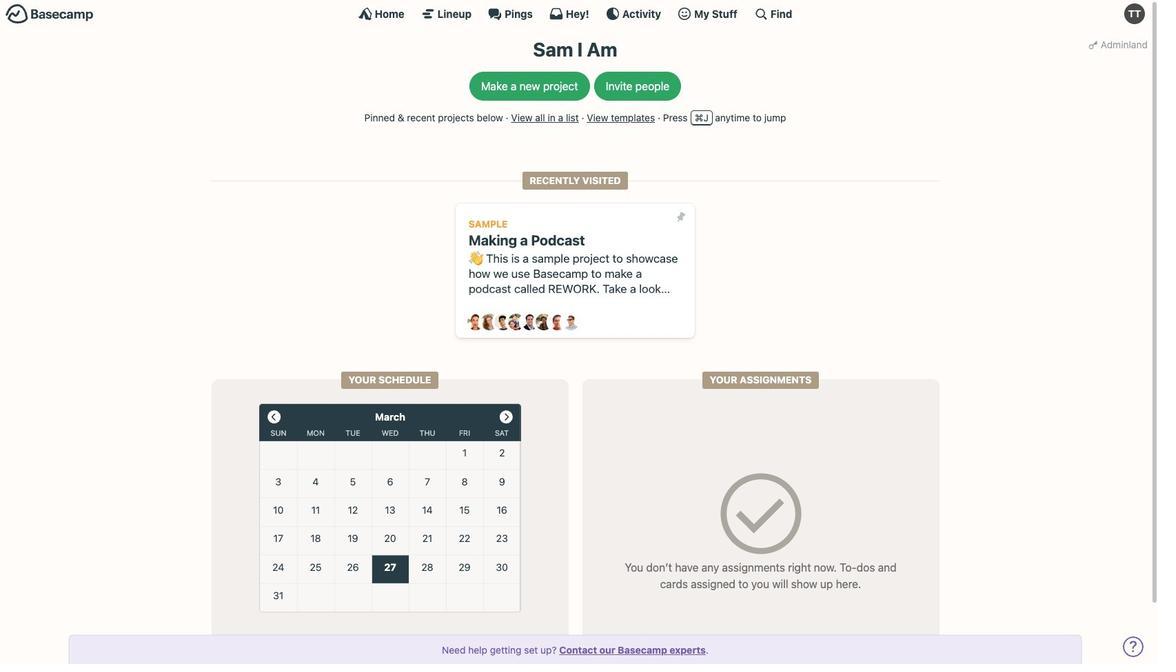 Task type: locate. For each thing, give the bounding box(es) containing it.
annie bryan image
[[468, 314, 484, 331]]

cheryl walters image
[[481, 314, 498, 331]]

josh fiske image
[[522, 314, 539, 331]]

keyboard shortcut: ⌘ + / image
[[754, 7, 768, 21]]

jennifer young image
[[508, 314, 525, 331]]

main element
[[0, 0, 1151, 27]]

jared davis image
[[495, 314, 511, 331]]



Task type: describe. For each thing, give the bounding box(es) containing it.
victor cooper image
[[563, 314, 579, 331]]

switch accounts image
[[6, 3, 94, 25]]

terry turtle image
[[1125, 3, 1145, 24]]

nicole katz image
[[536, 314, 552, 331]]

steve marsh image
[[549, 314, 566, 331]]



Task type: vqa. For each thing, say whether or not it's contained in the screenshot.
Jared Davis image
yes



